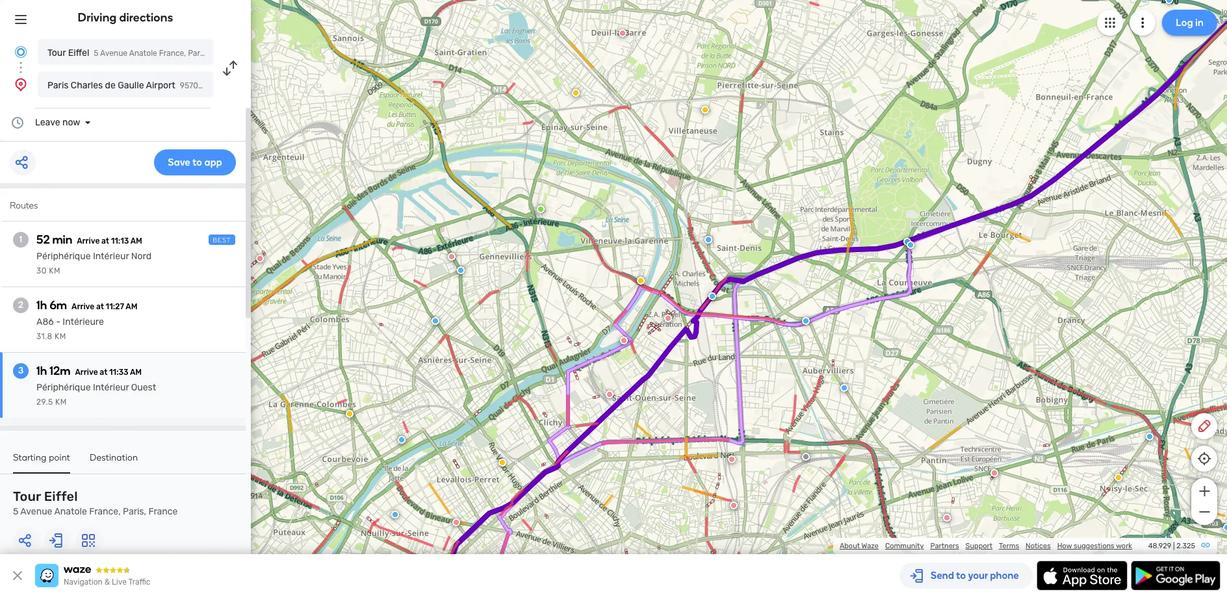 Task type: locate. For each thing, give the bounding box(es) containing it.
1h left 6m at the left of page
[[36, 298, 47, 313]]

am inside the 1h 6m arrive at 11:27 am
[[126, 302, 137, 311]]

tour eiffel 5 avenue anatole france, paris, france down destination button
[[13, 489, 178, 517]]

arrive inside the 1h 6m arrive at 11:27 am
[[72, 302, 94, 311]]

0 vertical spatial km
[[49, 266, 60, 276]]

at for 6m
[[96, 302, 104, 311]]

at left 11:27
[[96, 302, 104, 311]]

1h left 12m
[[36, 364, 47, 378]]

0 horizontal spatial avenue
[[20, 506, 52, 517]]

1 vertical spatial 1h
[[36, 364, 47, 378]]

tour
[[47, 47, 66, 58], [13, 489, 41, 504]]

notices link
[[1026, 542, 1051, 551]]

community link
[[885, 542, 924, 551]]

52
[[36, 233, 50, 247]]

eiffel up charles
[[68, 47, 89, 58]]

1 horizontal spatial road closed image
[[620, 337, 628, 344]]

0 vertical spatial am
[[130, 237, 142, 246]]

arrive inside 1h 12m arrive at 11:33 am
[[75, 368, 98, 377]]

2 horizontal spatial hazard image
[[637, 277, 645, 285]]

intérieur inside périphérique intérieur ouest 29.5 km
[[93, 382, 129, 393]]

1 vertical spatial road closed image
[[664, 315, 672, 322]]

road closed image
[[256, 255, 264, 263], [664, 315, 672, 322], [620, 337, 628, 344]]

0 vertical spatial 1h
[[36, 298, 47, 313]]

2 1h from the top
[[36, 364, 47, 378]]

navigation
[[64, 578, 103, 587]]

anatole up gaulle
[[129, 49, 157, 58]]

about waze link
[[840, 542, 879, 551]]

starting point button
[[13, 452, 70, 474]]

périphérique
[[36, 251, 91, 262], [36, 382, 91, 393]]

0 vertical spatial hazard image
[[572, 89, 580, 97]]

am inside 1h 12m arrive at 11:33 am
[[130, 368, 142, 377]]

1h
[[36, 298, 47, 313], [36, 364, 47, 378]]

km for min
[[49, 266, 60, 276]]

hazard image
[[701, 106, 709, 114], [499, 459, 506, 467], [1115, 474, 1122, 482]]

5 up charles
[[94, 49, 98, 58]]

31.8
[[36, 332, 52, 341]]

0 horizontal spatial france
[[148, 506, 178, 517]]

1 périphérique from the top
[[36, 251, 91, 262]]

arrive up intérieure on the bottom of page
[[72, 302, 94, 311]]

0 vertical spatial at
[[101, 237, 109, 246]]

eiffel
[[68, 47, 89, 58], [44, 489, 78, 504]]

intérieure
[[63, 317, 104, 328]]

0 vertical spatial arrive
[[77, 237, 100, 246]]

current location image
[[13, 44, 29, 60]]

6m
[[50, 298, 67, 313]]

pencil image
[[1197, 419, 1212, 434]]

zoom in image
[[1196, 484, 1212, 499]]

arrive up périphérique intérieur nord 30 km
[[77, 237, 100, 246]]

km inside périphérique intérieur nord 30 km
[[49, 266, 60, 276]]

am inside 52 min arrive at 11:13 am
[[130, 237, 142, 246]]

at left 11:13
[[101, 237, 109, 246]]

avenue up "paris charles de gaulle airport"
[[100, 49, 127, 58]]

périphérique inside périphérique intérieur ouest 29.5 km
[[36, 382, 91, 393]]

airport
[[146, 80, 175, 91]]

0 vertical spatial intérieur
[[93, 251, 129, 262]]

nord
[[131, 251, 151, 262]]

arrive inside 52 min arrive at 11:13 am
[[77, 237, 100, 246]]

1 vertical spatial paris,
[[123, 506, 146, 517]]

0 vertical spatial avenue
[[100, 49, 127, 58]]

support
[[966, 542, 992, 551]]

am
[[130, 237, 142, 246], [126, 302, 137, 311], [130, 368, 142, 377]]

am for 12m
[[130, 368, 142, 377]]

1 vertical spatial france,
[[89, 506, 121, 517]]

am right 11:33
[[130, 368, 142, 377]]

intérieur down 11:33
[[93, 382, 129, 393]]

km for 6m
[[55, 332, 66, 341]]

2 intérieur from the top
[[93, 382, 129, 393]]

0 horizontal spatial road closed image
[[256, 255, 264, 263]]

1 horizontal spatial hazard image
[[572, 89, 580, 97]]

how suggestions work link
[[1057, 542, 1132, 551]]

support link
[[966, 542, 992, 551]]

1 vertical spatial am
[[126, 302, 137, 311]]

intérieur for 52 min
[[93, 251, 129, 262]]

anatole down point
[[54, 506, 87, 517]]

avenue down starting point button
[[20, 506, 52, 517]]

0 horizontal spatial paris,
[[123, 506, 146, 517]]

arrive for 1h 12m
[[75, 368, 98, 377]]

périphérique down min
[[36, 251, 91, 262]]

0 vertical spatial 5
[[94, 49, 98, 58]]

tour up paris
[[47, 47, 66, 58]]

0 vertical spatial france,
[[159, 49, 186, 58]]

tour down starting point button
[[13, 489, 41, 504]]

1 vertical spatial arrive
[[72, 302, 94, 311]]

arrive for 1h 6m
[[72, 302, 94, 311]]

périphérique intérieur nord 30 km
[[36, 251, 151, 276]]

eiffel down starting point button
[[44, 489, 78, 504]]

gaulle
[[118, 80, 144, 91]]

community
[[885, 542, 924, 551]]

live
[[112, 578, 127, 587]]

2 vertical spatial road closed image
[[620, 337, 628, 344]]

5 down starting point button
[[13, 506, 18, 517]]

2 vertical spatial am
[[130, 368, 142, 377]]

1h 6m arrive at 11:27 am
[[36, 298, 137, 313]]

2 horizontal spatial road closed image
[[664, 315, 672, 322]]

at inside the 1h 6m arrive at 11:27 am
[[96, 302, 104, 311]]

2 vertical spatial at
[[100, 368, 107, 377]]

anatole
[[129, 49, 157, 58], [54, 506, 87, 517]]

how
[[1057, 542, 1072, 551]]

périphérique down 12m
[[36, 382, 91, 393]]

1 1h from the top
[[36, 298, 47, 313]]

driving directions
[[78, 10, 173, 25]]

km for 12m
[[55, 398, 67, 407]]

1 intérieur from the top
[[93, 251, 129, 262]]

1 vertical spatial hazard image
[[637, 277, 645, 285]]

about
[[840, 542, 860, 551]]

2 vertical spatial hazard image
[[1115, 474, 1122, 482]]

0 horizontal spatial anatole
[[54, 506, 87, 517]]

zoom out image
[[1196, 504, 1212, 520]]

paris charles de gaulle airport
[[47, 80, 175, 91]]

0 horizontal spatial 5
[[13, 506, 18, 517]]

1 vertical spatial km
[[55, 332, 66, 341]]

police image
[[705, 236, 712, 244], [457, 266, 465, 274], [708, 292, 716, 300], [840, 384, 848, 392], [398, 436, 406, 444], [1223, 524, 1227, 532]]

intérieur
[[93, 251, 129, 262], [93, 382, 129, 393]]

périphérique for 12m
[[36, 382, 91, 393]]

tour eiffel 5 avenue anatole france, paris, france
[[47, 47, 235, 58], [13, 489, 178, 517]]

0 horizontal spatial hazard image
[[499, 459, 506, 467]]

now
[[62, 117, 80, 128]]

intérieur for 1h 12m
[[93, 382, 129, 393]]

1 vertical spatial at
[[96, 302, 104, 311]]

3
[[18, 365, 23, 376]]

at inside 52 min arrive at 11:13 am
[[101, 237, 109, 246]]

paris charles de gaulle airport button
[[38, 71, 213, 97]]

2 périphérique from the top
[[36, 382, 91, 393]]

terms
[[999, 542, 1019, 551]]

road closed image
[[619, 29, 627, 37], [448, 253, 456, 261], [606, 391, 614, 398], [728, 456, 736, 463], [991, 469, 998, 477], [730, 502, 738, 510], [943, 514, 951, 522], [452, 519, 460, 526]]

1 vertical spatial avenue
[[20, 506, 52, 517]]

france
[[210, 49, 235, 58], [148, 506, 178, 517]]

navigation & live traffic
[[64, 578, 150, 587]]

police image
[[903, 238, 911, 246], [907, 241, 914, 249], [432, 317, 439, 325], [802, 317, 810, 325], [1146, 433, 1154, 441], [391, 511, 399, 519]]

1 horizontal spatial anatole
[[129, 49, 157, 58]]

2 vertical spatial hazard image
[[346, 410, 354, 418]]

france, down destination button
[[89, 506, 121, 517]]

0 vertical spatial france
[[210, 49, 235, 58]]

km inside a86 - intérieure 31.8 km
[[55, 332, 66, 341]]

arrive up périphérique intérieur ouest 29.5 km
[[75, 368, 98, 377]]

am for 6m
[[126, 302, 137, 311]]

1 vertical spatial intérieur
[[93, 382, 129, 393]]

km
[[49, 266, 60, 276], [55, 332, 66, 341], [55, 398, 67, 407]]

am right 11:27
[[126, 302, 137, 311]]

2 vertical spatial arrive
[[75, 368, 98, 377]]

hazard image
[[572, 89, 580, 97], [637, 277, 645, 285], [346, 410, 354, 418]]

am up nord
[[130, 237, 142, 246]]

at
[[101, 237, 109, 246], [96, 302, 104, 311], [100, 368, 107, 377]]

0 vertical spatial hazard image
[[701, 106, 709, 114]]

am for min
[[130, 237, 142, 246]]

starting point
[[13, 452, 70, 463]]

km inside périphérique intérieur ouest 29.5 km
[[55, 398, 67, 407]]

france, up airport
[[159, 49, 186, 58]]

a86
[[36, 317, 54, 328]]

charles
[[71, 80, 103, 91]]

0 horizontal spatial tour
[[13, 489, 41, 504]]

0 vertical spatial périphérique
[[36, 251, 91, 262]]

avenue
[[100, 49, 127, 58], [20, 506, 52, 517]]

intérieur down 11:13
[[93, 251, 129, 262]]

0 vertical spatial tour
[[47, 47, 66, 58]]

périphérique inside périphérique intérieur nord 30 km
[[36, 251, 91, 262]]

at inside 1h 12m arrive at 11:33 am
[[100, 368, 107, 377]]

1 vertical spatial périphérique
[[36, 382, 91, 393]]

at left 11:33
[[100, 368, 107, 377]]

intérieur inside périphérique intérieur nord 30 km
[[93, 251, 129, 262]]

5
[[94, 49, 98, 58], [13, 506, 18, 517]]

1 horizontal spatial france
[[210, 49, 235, 58]]

1 horizontal spatial france,
[[159, 49, 186, 58]]

km right 30
[[49, 266, 60, 276]]

routes
[[10, 200, 38, 211]]

-
[[56, 317, 60, 328]]

1 horizontal spatial hazard image
[[701, 106, 709, 114]]

11:13
[[111, 237, 129, 246]]

paris,
[[188, 49, 208, 58], [123, 506, 146, 517]]

france,
[[159, 49, 186, 58], [89, 506, 121, 517]]

0 vertical spatial tour eiffel 5 avenue anatole france, paris, france
[[47, 47, 235, 58]]

de
[[105, 80, 116, 91]]

12m
[[50, 364, 71, 378]]

km down -
[[55, 332, 66, 341]]

km right the 29.5
[[55, 398, 67, 407]]

arrive
[[77, 237, 100, 246], [72, 302, 94, 311], [75, 368, 98, 377]]

tour eiffel 5 avenue anatole france, paris, france up gaulle
[[47, 47, 235, 58]]

2 vertical spatial km
[[55, 398, 67, 407]]

1 horizontal spatial paris,
[[188, 49, 208, 58]]

leave now
[[35, 117, 80, 128]]

suggestions
[[1074, 542, 1114, 551]]

0 horizontal spatial france,
[[89, 506, 121, 517]]

1 horizontal spatial 5
[[94, 49, 98, 58]]

1h for 1h 12m
[[36, 364, 47, 378]]



Task type: vqa. For each thing, say whether or not it's contained in the screenshot.
1H corresponding to 1h 6m
yes



Task type: describe. For each thing, give the bounding box(es) containing it.
&
[[105, 578, 110, 587]]

arrive for 52 min
[[77, 237, 100, 246]]

link image
[[1200, 540, 1211, 551]]

périphérique intérieur ouest 29.5 km
[[36, 382, 156, 407]]

0 vertical spatial road closed image
[[256, 255, 264, 263]]

1 vertical spatial anatole
[[54, 506, 87, 517]]

point
[[49, 452, 70, 463]]

2
[[18, 300, 23, 311]]

1
[[19, 234, 22, 245]]

partners
[[930, 542, 959, 551]]

at for min
[[101, 237, 109, 246]]

2.325
[[1177, 542, 1195, 551]]

waze
[[862, 542, 879, 551]]

at for 12m
[[100, 368, 107, 377]]

best
[[213, 237, 231, 244]]

périphérique for min
[[36, 251, 91, 262]]

traffic
[[128, 578, 150, 587]]

destination
[[90, 452, 138, 463]]

leave
[[35, 117, 60, 128]]

clock image
[[10, 115, 25, 131]]

location image
[[13, 77, 29, 92]]

52 min arrive at 11:13 am
[[36, 233, 142, 247]]

1h for 1h 6m
[[36, 298, 47, 313]]

1 horizontal spatial avenue
[[100, 49, 127, 58]]

partners link
[[930, 542, 959, 551]]

starting
[[13, 452, 47, 463]]

48.929
[[1148, 542, 1171, 551]]

30
[[36, 266, 47, 276]]

ouest
[[131, 382, 156, 393]]

11:27
[[106, 302, 124, 311]]

1 vertical spatial tour
[[13, 489, 41, 504]]

1h 12m arrive at 11:33 am
[[36, 364, 142, 378]]

1 horizontal spatial tour
[[47, 47, 66, 58]]

chit chat image
[[537, 205, 545, 213]]

0 horizontal spatial hazard image
[[346, 410, 354, 418]]

directions
[[119, 10, 173, 25]]

2 horizontal spatial hazard image
[[1115, 474, 1122, 482]]

paris
[[47, 80, 69, 91]]

1 vertical spatial tour eiffel 5 avenue anatole france, paris, france
[[13, 489, 178, 517]]

1 vertical spatial 5
[[13, 506, 18, 517]]

|
[[1173, 542, 1175, 551]]

driving
[[78, 10, 117, 25]]

11:33
[[109, 368, 128, 377]]

work
[[1116, 542, 1132, 551]]

0 vertical spatial anatole
[[129, 49, 157, 58]]

1 vertical spatial hazard image
[[499, 459, 506, 467]]

notices
[[1026, 542, 1051, 551]]

min
[[52, 233, 72, 247]]

0 vertical spatial paris,
[[188, 49, 208, 58]]

accident image
[[802, 453, 810, 461]]

1 vertical spatial eiffel
[[44, 489, 78, 504]]

a86 - intérieure 31.8 km
[[36, 317, 104, 341]]

48.929 | 2.325
[[1148, 542, 1195, 551]]

1 vertical spatial france
[[148, 506, 178, 517]]

29.5
[[36, 398, 53, 407]]

terms link
[[999, 542, 1019, 551]]

destination button
[[90, 452, 138, 473]]

about waze community partners support terms notices how suggestions work
[[840, 542, 1132, 551]]

x image
[[10, 568, 25, 584]]

0 vertical spatial eiffel
[[68, 47, 89, 58]]



